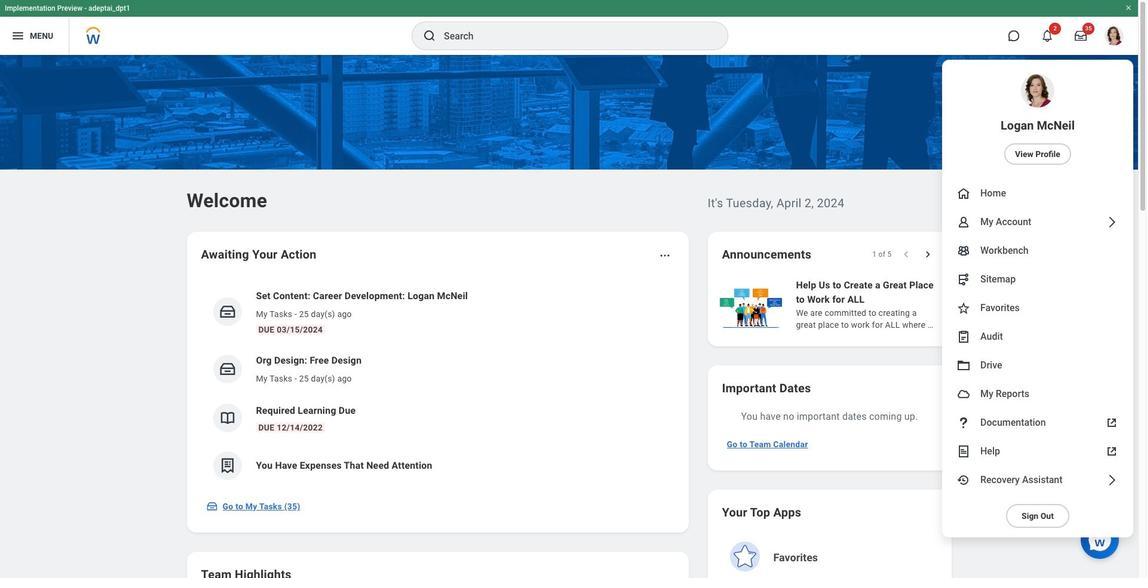 Task type: locate. For each thing, give the bounding box(es) containing it.
banner
[[0, 0, 1139, 538]]

2 chevron right image from the top
[[1105, 473, 1119, 488]]

status
[[873, 250, 892, 259]]

user image
[[957, 215, 971, 230]]

inbox image
[[206, 501, 218, 513]]

8 menu item from the top
[[943, 351, 1134, 380]]

1 inbox image from the top
[[218, 303, 236, 321]]

chevron right small image
[[922, 249, 934, 261]]

avatar image
[[957, 387, 971, 402]]

logan mcneil image
[[1105, 26, 1124, 45]]

main content
[[0, 55, 1148, 579]]

3 menu item from the top
[[943, 208, 1134, 237]]

chevron right image for user icon
[[1105, 215, 1119, 230]]

dashboard expenses image
[[218, 457, 236, 475]]

12 menu item from the top
[[943, 466, 1134, 495]]

chevron right image
[[1105, 215, 1119, 230], [1105, 473, 1119, 488]]

1 vertical spatial chevron right image
[[1105, 473, 1119, 488]]

ext link image
[[1105, 416, 1119, 430]]

home image
[[957, 186, 971, 201]]

book open image
[[218, 409, 236, 427]]

0 vertical spatial inbox image
[[218, 303, 236, 321]]

menu item
[[943, 60, 1134, 179], [943, 179, 1134, 208], [943, 208, 1134, 237], [943, 237, 1134, 265], [943, 265, 1134, 294], [943, 294, 1134, 323], [943, 323, 1134, 351], [943, 351, 1134, 380], [943, 380, 1134, 409], [943, 409, 1134, 438], [943, 438, 1134, 466], [943, 466, 1134, 495]]

ext link image
[[1105, 445, 1119, 459]]

6 menu item from the top
[[943, 294, 1134, 323]]

time image
[[957, 473, 971, 488]]

menu
[[943, 60, 1134, 538]]

1 vertical spatial inbox image
[[218, 360, 236, 378]]

question image
[[957, 416, 971, 430]]

7 menu item from the top
[[943, 323, 1134, 351]]

4 menu item from the top
[[943, 237, 1134, 265]]

inbox image
[[218, 303, 236, 321], [218, 360, 236, 378]]

0 vertical spatial chevron right image
[[1105, 215, 1119, 230]]

Search Workday  search field
[[444, 23, 703, 49]]

list
[[718, 277, 1148, 332], [201, 280, 675, 490]]

endpoints image
[[957, 273, 971, 287]]

1 chevron right image from the top
[[1105, 215, 1119, 230]]

11 menu item from the top
[[943, 438, 1134, 466]]

justify image
[[11, 29, 25, 43]]



Task type: vqa. For each thing, say whether or not it's contained in the screenshot.
transformation import icon
no



Task type: describe. For each thing, give the bounding box(es) containing it.
folder open image
[[957, 359, 971, 373]]

2 inbox image from the top
[[218, 360, 236, 378]]

1 menu item from the top
[[943, 60, 1134, 179]]

2 menu item from the top
[[943, 179, 1134, 208]]

chevron left small image
[[900, 249, 912, 261]]

chevron right image for time 'image'
[[1105, 473, 1119, 488]]

1 horizontal spatial list
[[718, 277, 1148, 332]]

notifications large image
[[1042, 30, 1054, 42]]

document image
[[957, 445, 971, 459]]

5 menu item from the top
[[943, 265, 1134, 294]]

contact card matrix manager image
[[957, 244, 971, 258]]

0 horizontal spatial list
[[201, 280, 675, 490]]

10 menu item from the top
[[943, 409, 1134, 438]]

close environment banner image
[[1125, 4, 1133, 11]]

paste image
[[957, 330, 971, 344]]

star image
[[957, 301, 971, 316]]

search image
[[423, 29, 437, 43]]

9 menu item from the top
[[943, 380, 1134, 409]]

inbox large image
[[1075, 30, 1087, 42]]



